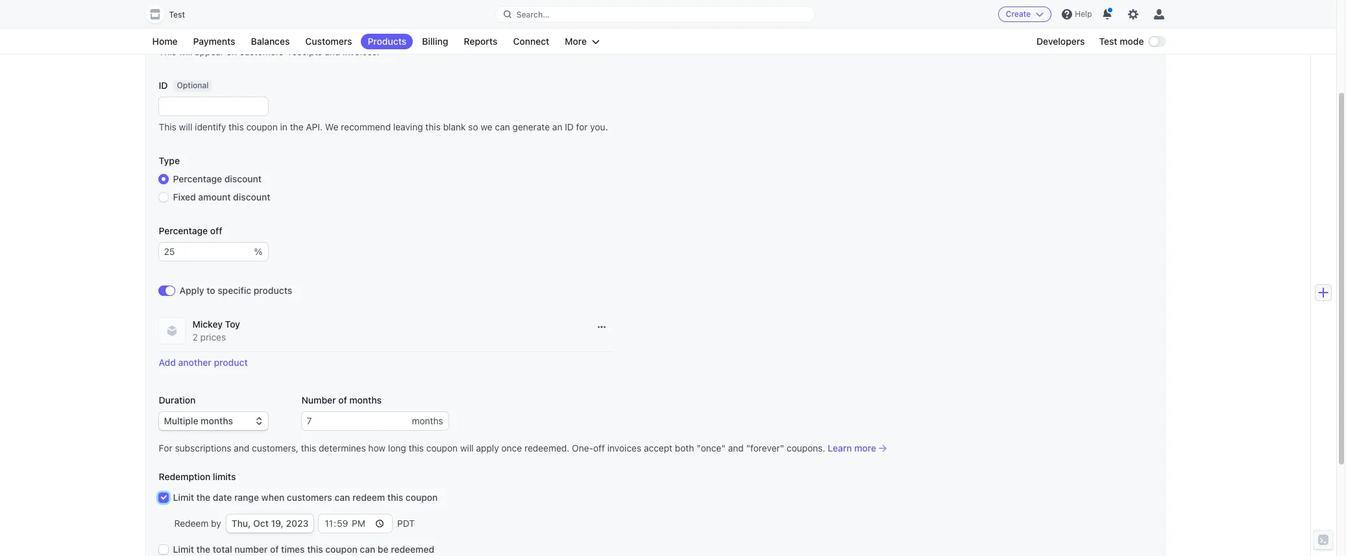 Task type: locate. For each thing, give the bounding box(es) containing it.
learn more link
[[828, 442, 887, 455]]

more button
[[558, 34, 606, 49]]

percentage up fixed
[[173, 173, 222, 184]]

so
[[468, 121, 478, 132]]

will for identify
[[179, 121, 192, 132]]

0 horizontal spatial off
[[210, 225, 222, 236]]

1 vertical spatial this
[[159, 121, 176, 132]]

thu,
[[232, 518, 251, 529]]

and right receipts
[[325, 46, 340, 57]]

total
[[213, 544, 232, 555]]

learn
[[828, 443, 852, 454]]

percentage for percentage discount
[[173, 173, 222, 184]]

the left date
[[196, 492, 210, 503]]

and right the "once"
[[728, 443, 744, 454]]

can right we
[[495, 121, 510, 132]]

1 this from the top
[[159, 46, 176, 57]]

1 vertical spatial will
[[179, 121, 192, 132]]

ID text field
[[159, 97, 268, 116]]

more
[[565, 36, 587, 47]]

00:00 time field
[[319, 515, 392, 533]]

1 vertical spatial off
[[593, 443, 605, 454]]

you.
[[590, 121, 608, 132]]

limit for limit the total number of times this coupon can be redeemed
[[173, 544, 194, 555]]

this right long
[[409, 443, 424, 454]]

limit down "redemption" at bottom left
[[173, 492, 194, 503]]

0 vertical spatial of
[[338, 395, 347, 406]]

the
[[290, 121, 304, 132], [196, 492, 210, 503], [196, 544, 210, 555]]

specific
[[218, 285, 251, 296]]

discount up fixed amount discount
[[224, 173, 262, 184]]

apply to specific products
[[179, 285, 292, 296]]

this right the customers,
[[301, 443, 316, 454]]

0 vertical spatial will
[[179, 46, 192, 57]]

2 limit from the top
[[173, 544, 194, 555]]

will left identify at the top left of page
[[179, 121, 192, 132]]

months button
[[412, 412, 448, 430]]

1 horizontal spatial of
[[338, 395, 347, 406]]

limit
[[173, 492, 194, 503], [173, 544, 194, 555]]

1 horizontal spatial and
[[325, 46, 340, 57]]

products
[[254, 285, 292, 296]]

off left invoices
[[593, 443, 605, 454]]

0 vertical spatial can
[[495, 121, 510, 132]]

this up 'type'
[[159, 121, 176, 132]]

percentage down fixed
[[159, 225, 208, 236]]

add another product button
[[159, 357, 248, 368]]

developers
[[1037, 36, 1085, 47]]

mode
[[1120, 36, 1144, 47]]

developers link
[[1030, 34, 1091, 49]]

percentage
[[173, 173, 222, 184], [159, 225, 208, 236]]

thu, oct 19, 2023
[[232, 518, 309, 529]]

1 horizontal spatial test
[[1099, 36, 1117, 47]]

2 this from the top
[[159, 121, 176, 132]]

customers
[[287, 492, 332, 503]]

can left "redeem"
[[335, 492, 350, 503]]

invoices.
[[343, 46, 379, 57]]

1 horizontal spatial id
[[565, 121, 574, 132]]

discount
[[224, 173, 262, 184], [233, 191, 270, 203]]

limits
[[213, 471, 236, 482]]

of left times
[[270, 544, 279, 555]]

this down test button
[[159, 46, 176, 57]]

of right number
[[338, 395, 347, 406]]

Search… text field
[[496, 6, 815, 22]]

when
[[261, 492, 284, 503]]

and up limits
[[234, 443, 249, 454]]

generate
[[513, 121, 550, 132]]

name
[[159, 5, 184, 16]]

test inside test button
[[169, 10, 185, 19]]

id right an
[[565, 121, 574, 132]]

the left total at the bottom
[[196, 544, 210, 555]]

mickey toy 2 prices
[[192, 319, 240, 343]]

date
[[213, 492, 232, 503]]

1 vertical spatial months
[[412, 415, 443, 426]]

this right "redeem"
[[387, 492, 403, 503]]

payments
[[193, 36, 235, 47]]

None text field
[[302, 412, 412, 430]]

this left blank
[[425, 121, 441, 132]]

connect link
[[507, 34, 556, 49]]

2 horizontal spatial can
[[495, 121, 510, 132]]

will
[[179, 46, 192, 57], [179, 121, 192, 132], [460, 443, 474, 454]]

this will appear on customers' receipts and invoices.
[[159, 46, 379, 57]]

add
[[159, 357, 176, 368]]

the for number
[[196, 544, 210, 555]]

of
[[338, 395, 347, 406], [270, 544, 279, 555]]

test up home
[[169, 10, 185, 19]]

will right home
[[179, 46, 192, 57]]

1 horizontal spatial months
[[412, 415, 443, 426]]

the right the in
[[290, 121, 304, 132]]

number
[[302, 395, 336, 406]]

product
[[214, 357, 248, 368]]

apply
[[476, 443, 499, 454]]

2 vertical spatial will
[[460, 443, 474, 454]]

type
[[159, 155, 180, 166]]

and
[[325, 46, 340, 57], [234, 443, 249, 454], [728, 443, 744, 454]]

an
[[552, 121, 562, 132]]

customers
[[305, 36, 352, 47]]

discount right amount
[[233, 191, 270, 203]]

19,
[[271, 518, 284, 529]]

id left optional
[[159, 80, 168, 91]]

redeem
[[352, 492, 385, 503]]

test mode
[[1099, 36, 1144, 47]]

coupon up pdt
[[406, 492, 438, 503]]

this right times
[[307, 544, 323, 555]]

1 limit from the top
[[173, 492, 194, 503]]

redeem
[[174, 518, 209, 529]]

0 vertical spatial off
[[210, 225, 222, 236]]

0 vertical spatial limit
[[173, 492, 194, 503]]

long
[[388, 443, 406, 454]]

coupon
[[246, 121, 278, 132], [426, 443, 458, 454], [406, 492, 438, 503], [325, 544, 358, 555]]

for
[[576, 121, 588, 132]]

None text field
[[159, 243, 254, 261]]

0 vertical spatial this
[[159, 46, 176, 57]]

0 horizontal spatial can
[[335, 492, 350, 503]]

months inside months button
[[412, 415, 443, 426]]

1 horizontal spatial off
[[593, 443, 605, 454]]

0 vertical spatial test
[[169, 10, 185, 19]]

1 vertical spatial test
[[1099, 36, 1117, 47]]

limit the date range when customers can redeem this coupon
[[173, 492, 438, 503]]

1 vertical spatial limit
[[173, 544, 194, 555]]

coupon down 00:00 time field
[[325, 544, 358, 555]]

search…
[[517, 9, 549, 19]]

will left apply
[[460, 443, 474, 454]]

payments link
[[187, 34, 242, 49]]

0 vertical spatial discount
[[224, 173, 262, 184]]

test for test mode
[[1099, 36, 1117, 47]]

limit the total number of times this coupon can be redeemed
[[173, 544, 434, 555]]

1 vertical spatial percentage
[[159, 225, 208, 236]]

redeemed.
[[524, 443, 569, 454]]

0 horizontal spatial of
[[270, 544, 279, 555]]

both
[[675, 443, 694, 454]]

this for this will identify this coupon in the api. we recommend leaving this blank so we can generate an id for you.
[[159, 121, 176, 132]]

can left be
[[360, 544, 375, 555]]

this
[[229, 121, 244, 132], [425, 121, 441, 132], [301, 443, 316, 454], [409, 443, 424, 454], [387, 492, 403, 503], [307, 544, 323, 555]]

0 horizontal spatial months
[[349, 395, 382, 406]]

1 vertical spatial the
[[196, 492, 210, 503]]

test button
[[146, 5, 198, 23]]

2 vertical spatial the
[[196, 544, 210, 555]]

test left mode
[[1099, 36, 1117, 47]]

this
[[159, 46, 176, 57], [159, 121, 176, 132]]

redeem by
[[174, 518, 221, 529]]

0 vertical spatial percentage
[[173, 173, 222, 184]]

0 horizontal spatial test
[[169, 10, 185, 19]]

limit for limit the date range when customers can redeem this coupon
[[173, 492, 194, 503]]

reports
[[464, 36, 498, 47]]

for subscriptions and customers, this determines how long this coupon will apply once redeemed. one-off invoices accept both "once" and "forever" coupons.
[[159, 443, 825, 454]]

another
[[178, 357, 212, 368]]

products
[[368, 36, 406, 47]]

1 vertical spatial can
[[335, 492, 350, 503]]

balances
[[251, 36, 290, 47]]

0 vertical spatial id
[[159, 80, 168, 91]]

test
[[169, 10, 185, 19], [1099, 36, 1117, 47]]

id
[[159, 80, 168, 91], [565, 121, 574, 132]]

thu, oct 19, 2023 button
[[226, 515, 314, 533]]

2 vertical spatial can
[[360, 544, 375, 555]]

off down amount
[[210, 225, 222, 236]]

0 horizontal spatial id
[[159, 80, 168, 91]]

how
[[368, 443, 386, 454]]

1 vertical spatial id
[[565, 121, 574, 132]]

off
[[210, 225, 222, 236], [593, 443, 605, 454]]

limit down redeem
[[173, 544, 194, 555]]



Task type: describe. For each thing, give the bounding box(es) containing it.
in
[[280, 121, 288, 132]]

test for test
[[169, 10, 185, 19]]

"once"
[[697, 443, 726, 454]]

identify
[[195, 121, 226, 132]]

0 vertical spatial the
[[290, 121, 304, 132]]

to
[[207, 285, 215, 296]]

0 horizontal spatial and
[[234, 443, 249, 454]]

redeemed
[[391, 544, 434, 555]]

this right identify at the top left of page
[[229, 121, 244, 132]]

subscriptions
[[175, 443, 231, 454]]

percentage discount
[[173, 173, 262, 184]]

range
[[234, 492, 259, 503]]

customers'
[[239, 46, 286, 57]]

pdt
[[397, 518, 415, 529]]

toy
[[225, 319, 240, 330]]

help button
[[1057, 4, 1097, 25]]

create
[[1006, 9, 1031, 19]]

apply
[[179, 285, 204, 296]]

invoices
[[607, 443, 641, 454]]

2 horizontal spatial and
[[728, 443, 744, 454]]

by
[[211, 518, 221, 529]]

redemption limits
[[159, 471, 236, 482]]

home link
[[146, 34, 184, 49]]

notifications image
[[1103, 9, 1113, 19]]

the for range
[[196, 492, 210, 503]]

duration
[[159, 395, 196, 406]]

reports link
[[457, 34, 504, 49]]

help
[[1075, 9, 1092, 19]]

prices
[[200, 332, 226, 343]]

learn more
[[828, 443, 876, 454]]

0 vertical spatial months
[[349, 395, 382, 406]]

create button
[[998, 6, 1052, 22]]

mickey
[[192, 319, 223, 330]]

billing link
[[416, 34, 455, 49]]

appear
[[195, 46, 224, 57]]

oct
[[253, 518, 269, 529]]

once
[[501, 443, 522, 454]]

percentage for percentage off
[[159, 225, 208, 236]]

accept
[[644, 443, 673, 454]]

determines
[[319, 443, 366, 454]]

receipts
[[289, 46, 322, 57]]

for
[[159, 443, 172, 454]]

svg image
[[598, 323, 605, 331]]

leaving
[[393, 121, 423, 132]]

Search… search field
[[496, 6, 815, 22]]

add another product
[[159, 357, 248, 368]]

customers,
[[252, 443, 299, 454]]

coupon left the in
[[246, 121, 278, 132]]

1 vertical spatial discount
[[233, 191, 270, 203]]

optional
[[177, 81, 209, 90]]

number of months
[[302, 395, 382, 406]]

will for appear
[[179, 46, 192, 57]]

coupons.
[[787, 443, 825, 454]]

times
[[281, 544, 305, 555]]

balances link
[[244, 34, 296, 49]]

1 horizontal spatial can
[[360, 544, 375, 555]]

fixed
[[173, 191, 196, 203]]

"forever"
[[746, 443, 784, 454]]

connect
[[513, 36, 549, 47]]

on
[[226, 46, 237, 57]]

fixed amount discount
[[173, 191, 270, 203]]

coupon down months button on the left bottom
[[426, 443, 458, 454]]

blank
[[443, 121, 466, 132]]

customers link
[[299, 34, 359, 49]]

home
[[152, 36, 178, 47]]

2023
[[286, 518, 309, 529]]

we
[[325, 121, 338, 132]]

percentage off
[[159, 225, 222, 236]]

redemption
[[159, 471, 211, 482]]

one-
[[572, 443, 593, 454]]

billing
[[422, 36, 448, 47]]

products link
[[361, 34, 413, 49]]

this for this will appear on customers' receipts and invoices.
[[159, 46, 176, 57]]

1 vertical spatial of
[[270, 544, 279, 555]]

this will identify this coupon in the api. we recommend leaving this blank so we can generate an id for you.
[[159, 121, 608, 132]]



Task type: vqa. For each thing, say whether or not it's contained in the screenshot.
mode
yes



